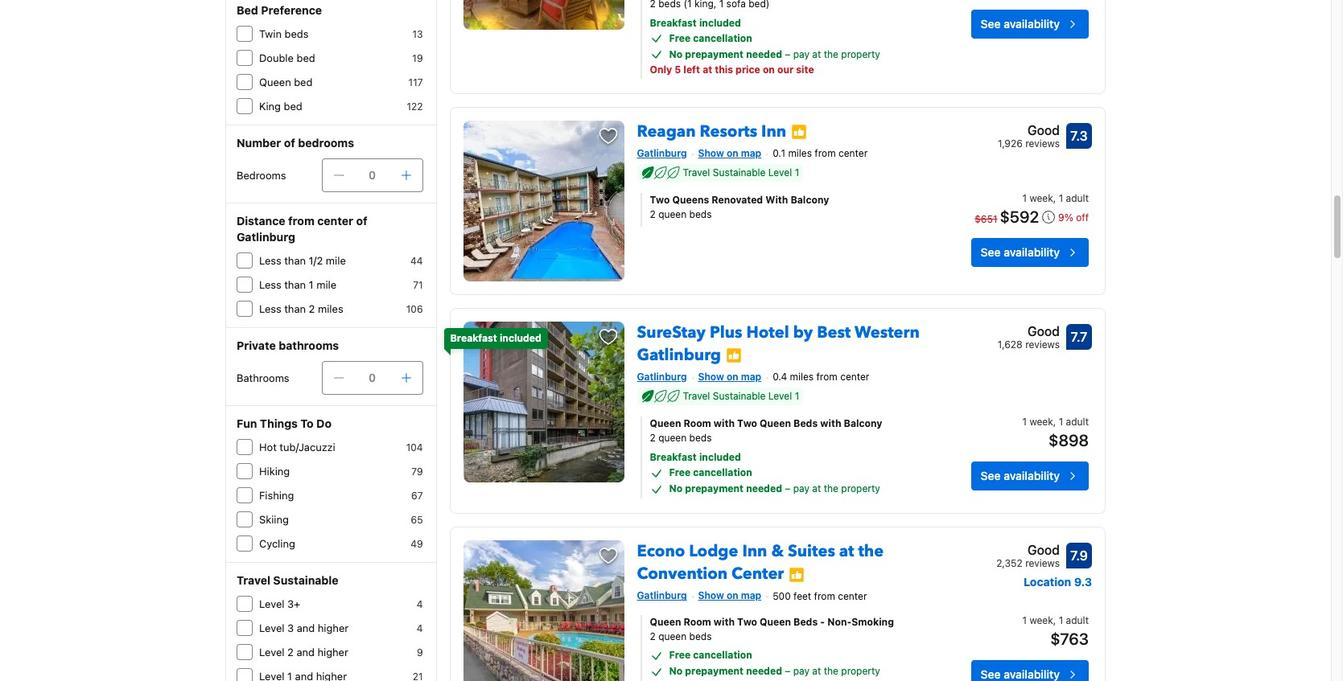 Task type: vqa. For each thing, say whether or not it's contained in the screenshot.
or to the bottom
no



Task type: locate. For each thing, give the bounding box(es) containing it.
1 vertical spatial show on map
[[698, 371, 762, 383]]

2 higher from the top
[[318, 646, 348, 659]]

2 vertical spatial pay
[[793, 666, 810, 678]]

2 vertical spatial two
[[737, 617, 757, 629]]

good
[[1028, 123, 1060, 137], [1028, 324, 1060, 339], [1028, 544, 1060, 558]]

3 map from the top
[[741, 590, 762, 602]]

beds left -
[[794, 617, 818, 629]]

bedrooms
[[298, 136, 354, 150]]

1 down 'location' at the bottom of the page
[[1022, 615, 1027, 627]]

queen for queen room with two queen beds with balcony
[[650, 418, 681, 430]]

0.4
[[773, 371, 787, 383]]

2 map from the top
[[741, 371, 762, 383]]

0 vertical spatial of
[[284, 136, 295, 150]]

queen inside two queens renovated with balcony 2 queen beds
[[658, 209, 687, 221]]

1 map from the top
[[741, 147, 762, 159]]

feet
[[794, 591, 811, 603]]

higher up level 2 and higher
[[318, 622, 349, 635]]

1 show on map from the top
[[698, 147, 762, 159]]

travel up level 3+
[[237, 574, 270, 588]]

reviews inside good 1,628 reviews
[[1025, 339, 1060, 351]]

adult up $898
[[1066, 416, 1089, 429]]

sustainable
[[713, 167, 766, 179], [713, 391, 766, 403], [273, 574, 339, 588]]

1 vertical spatial see availability
[[981, 246, 1060, 260]]

needed up &
[[746, 483, 782, 495]]

good element up 'location' at the bottom of the page
[[997, 541, 1060, 561]]

adult for surestay plus hotel by best western gatlinburg
[[1066, 416, 1089, 429]]

0 vertical spatial adult
[[1066, 193, 1089, 205]]

room up the '2 queen beds'
[[684, 617, 711, 629]]

location 9.3
[[1024, 576, 1092, 589]]

cycling
[[259, 538, 295, 550]]

map for plus
[[741, 371, 762, 383]]

1 vertical spatial higher
[[318, 646, 348, 659]]

0 vertical spatial reviews
[[1025, 137, 1060, 149]]

good up 'location' at the bottom of the page
[[1028, 544, 1060, 558]]

, inside "1 week , 1 adult $763"
[[1053, 615, 1056, 627]]

2 vertical spatial no prepayment needed – pay at the property
[[669, 666, 880, 678]]

from
[[815, 148, 836, 160], [288, 214, 315, 228], [816, 371, 838, 383], [814, 591, 835, 603]]

2 reviews from the top
[[1025, 339, 1060, 351]]

adult for econo lodge inn & suites at the convention center
[[1066, 615, 1089, 627]]

see availability link for reagan resorts inn
[[971, 239, 1089, 268]]

0 vertical spatial map
[[741, 147, 762, 159]]

9% off
[[1058, 212, 1089, 224]]

bed down double bed at the left of page
[[294, 76, 313, 89]]

1 vertical spatial inn
[[742, 541, 767, 563]]

breakfast inside 2 queen beds breakfast included
[[650, 452, 697, 464]]

level down level 3 and higher
[[259, 646, 284, 659]]

than for 2
[[284, 303, 306, 315]]

2 vertical spatial ,
[[1053, 615, 1056, 627]]

2 queen from the top
[[658, 433, 687, 445]]

room inside 'link'
[[684, 617, 711, 629]]

0 vertical spatial show on map
[[698, 147, 762, 159]]

1 beds from the top
[[794, 418, 818, 430]]

this property is part of our preferred partner program. it's committed to providing excellent service and good value. it'll pay us a higher commission if you make a booking. image for resorts
[[791, 124, 807, 140]]

0 vertical spatial show
[[698, 147, 724, 159]]

map
[[741, 147, 762, 159], [741, 371, 762, 383], [741, 590, 762, 602]]

0 vertical spatial included
[[699, 17, 741, 29]]

surestay
[[637, 322, 706, 343]]

reviews inside the good 1,926 reviews
[[1025, 137, 1060, 149]]

level for level 3+
[[259, 598, 284, 611]]

see availability link
[[971, 10, 1089, 39], [971, 239, 1089, 268], [971, 462, 1089, 491]]

0 vertical spatial availability
[[1004, 17, 1060, 31]]

week for surestay plus hotel by best western gatlinburg
[[1030, 416, 1053, 429]]

center up non-
[[838, 591, 867, 603]]

2 vertical spatial queen
[[658, 631, 687, 643]]

1 travel sustainable level 1 from the top
[[683, 167, 799, 179]]

room up 2 queen beds breakfast included
[[684, 418, 711, 430]]

show down convention
[[698, 590, 724, 602]]

1 vertical spatial bed
[[294, 76, 313, 89]]

good element left 7.7
[[998, 322, 1060, 341]]

2 vertical spatial show
[[698, 590, 724, 602]]

1 up "$592"
[[1022, 193, 1027, 205]]

1 vertical spatial needed
[[746, 483, 782, 495]]

$651
[[975, 214, 998, 226]]

free down the '2 queen beds'
[[669, 650, 691, 662]]

of inside distance from center of gatlinburg
[[356, 214, 367, 228]]

0 vertical spatial good element
[[998, 120, 1060, 140]]

1 vertical spatial 0
[[369, 371, 376, 385]]

0 vertical spatial mile
[[326, 254, 346, 267]]

with up 2 queen beds breakfast included
[[714, 418, 735, 430]]

1 adult from the top
[[1066, 193, 1089, 205]]

only 5 left at this price on our site
[[650, 63, 814, 75]]

0 vertical spatial 4
[[417, 599, 423, 611]]

1 vertical spatial map
[[741, 371, 762, 383]]

2 vertical spatial cancellation
[[693, 650, 752, 662]]

9
[[417, 647, 423, 659]]

2 good from the top
[[1028, 324, 1060, 339]]

0 vertical spatial breakfast included
[[650, 17, 741, 29]]

needed down queen room with two queen beds - non-smoking
[[746, 666, 782, 678]]

to
[[300, 417, 314, 431]]

show on map down center
[[698, 590, 762, 602]]

needed up price at the top right of page
[[746, 48, 782, 60]]

1 property from the top
[[841, 48, 880, 60]]

1 vertical spatial no prepayment needed – pay at the property
[[669, 483, 880, 495]]

1 higher from the top
[[318, 622, 349, 635]]

week up $898
[[1030, 416, 1053, 429]]

beds
[[285, 27, 309, 40], [689, 209, 712, 221], [689, 433, 712, 445], [689, 631, 712, 643]]

week up "$592"
[[1030, 193, 1053, 205]]

2 vertical spatial map
[[741, 590, 762, 602]]

two for plus
[[737, 418, 757, 430]]

1 vertical spatial –
[[785, 483, 791, 495]]

prepayment up the 'this'
[[685, 48, 744, 60]]

3 see availability link from the top
[[971, 462, 1089, 491]]

show
[[698, 147, 724, 159], [698, 371, 724, 383], [698, 590, 724, 602]]

beds inside 'link'
[[794, 617, 818, 629]]

1 vertical spatial no
[[669, 483, 683, 495]]

0 vertical spatial less
[[259, 254, 281, 267]]

0 vertical spatial room
[[684, 418, 711, 430]]

balcony inside two queens renovated with balcony 2 queen beds
[[791, 194, 829, 206]]

0 vertical spatial 0
[[369, 168, 376, 182]]

0 vertical spatial see availability link
[[971, 10, 1089, 39]]

1 vertical spatial availability
[[1004, 246, 1060, 260]]

1 reviews from the top
[[1025, 137, 1060, 149]]

, inside 1 week , 1 adult $898
[[1053, 416, 1056, 429]]

included inside 2 queen beds breakfast included
[[699, 452, 741, 464]]

2 vertical spatial less
[[259, 303, 281, 315]]

two inside 'link'
[[737, 617, 757, 629]]

3 reviews from the top
[[1025, 558, 1060, 570]]

0 vertical spatial –
[[785, 48, 791, 60]]

good left 7.7
[[1028, 324, 1060, 339]]

reviews for surestay plus hotel by best western gatlinburg
[[1025, 339, 1060, 351]]

inn up center
[[742, 541, 767, 563]]

level left 3
[[259, 622, 284, 635]]

3 no from the top
[[669, 666, 683, 678]]

1 vertical spatial 4
[[417, 623, 423, 635]]

two left queens
[[650, 194, 670, 206]]

0 vertical spatial balcony
[[791, 194, 829, 206]]

mile for less than 1/2 mile
[[326, 254, 346, 267]]

bathrooms
[[279, 339, 339, 353]]

2 vertical spatial see availability link
[[971, 462, 1089, 491]]

travel
[[683, 167, 710, 179], [683, 391, 710, 403], [237, 574, 270, 588]]

show on map down this property is part of our preferred partner program. it's committed to providing excellent service and good value. it'll pay us a higher commission if you make a booking. image
[[698, 371, 762, 383]]

two inside two queens renovated with balcony 2 queen beds
[[650, 194, 670, 206]]

level down 0.1
[[768, 167, 792, 179]]

travel sustainable level 1 for resorts
[[683, 167, 799, 179]]

1 vertical spatial two
[[737, 418, 757, 430]]

reagan resorts inn
[[637, 120, 786, 142]]

smoking
[[852, 617, 894, 629]]

map left 0.1
[[741, 147, 762, 159]]

week inside 1 week , 1 adult $898
[[1030, 416, 1053, 429]]

twin
[[259, 27, 282, 40]]

travel up 2 queen beds breakfast included
[[683, 391, 710, 403]]

3 show on map from the top
[[698, 590, 762, 602]]

3 see from the top
[[981, 470, 1001, 483]]

balcony down 0.4 miles from center
[[844, 418, 882, 430]]

0 vertical spatial inn
[[761, 120, 786, 142]]

1 vertical spatial see availability link
[[971, 239, 1089, 268]]

2 availability from the top
[[1004, 246, 1060, 260]]

3 good from the top
[[1028, 544, 1060, 558]]

1 up 9%
[[1059, 193, 1063, 205]]

level
[[768, 167, 792, 179], [768, 391, 792, 403], [259, 598, 284, 611], [259, 622, 284, 635], [259, 646, 284, 659]]

2 needed from the top
[[746, 483, 782, 495]]

4 for level 3+
[[417, 599, 423, 611]]

mile down 1/2
[[316, 278, 337, 291]]

2 show on map from the top
[[698, 371, 762, 383]]

0 vertical spatial beds
[[794, 418, 818, 430]]

pay up site
[[793, 48, 810, 60]]

2 – from the top
[[785, 483, 791, 495]]

1 than from the top
[[284, 254, 306, 267]]

2 vertical spatial bed
[[284, 100, 302, 113]]

map down center
[[741, 590, 762, 602]]

2 vertical spatial show on map
[[698, 590, 762, 602]]

prepayment down 2 queen beds breakfast included
[[685, 483, 744, 495]]

on down resorts at right top
[[727, 147, 738, 159]]

gatlinburg for econo
[[637, 590, 687, 602]]

2 inside 2 queen beds breakfast included
[[650, 433, 656, 445]]

2 show from the top
[[698, 371, 724, 383]]

, for econo lodge inn & suites at the convention center
[[1053, 615, 1056, 627]]

two for lodge
[[737, 617, 757, 629]]

3 less from the top
[[259, 303, 281, 315]]

scored 7.9 element
[[1066, 544, 1092, 569]]

than
[[284, 254, 306, 267], [284, 278, 306, 291], [284, 303, 306, 315]]

and for 2
[[296, 646, 315, 659]]

beds down queens
[[689, 209, 712, 221]]

0 vertical spatial free
[[669, 32, 691, 44]]

less than 2 miles
[[259, 303, 343, 315]]

1 room from the top
[[684, 418, 711, 430]]

3 needed from the top
[[746, 666, 782, 678]]

show on map down resorts at right top
[[698, 147, 762, 159]]

1 vertical spatial than
[[284, 278, 306, 291]]

room for lodge
[[684, 617, 711, 629]]

0 vertical spatial miles
[[788, 148, 812, 160]]

bed right king at the top left of page
[[284, 100, 302, 113]]

0 vertical spatial needed
[[746, 48, 782, 60]]

less down the less than 1 mile
[[259, 303, 281, 315]]

balcony
[[791, 194, 829, 206], [844, 418, 882, 430]]

center
[[839, 148, 868, 160], [317, 214, 353, 228], [840, 371, 870, 383], [838, 591, 867, 603]]

inn for lodge
[[742, 541, 767, 563]]

2 vertical spatial see
[[981, 470, 1001, 483]]

, for surestay plus hotel by best western gatlinburg
[[1053, 416, 1056, 429]]

2 vertical spatial prepayment
[[685, 666, 744, 678]]

no down the '2 queen beds'
[[669, 666, 683, 678]]

0 vertical spatial and
[[297, 622, 315, 635]]

on down this property is part of our preferred partner program. it's committed to providing excellent service and good value. it'll pay us a higher commission if you make a booking. image
[[727, 371, 738, 383]]

2 see availability from the top
[[981, 246, 1060, 260]]

3 queen from the top
[[658, 631, 687, 643]]

adult
[[1066, 193, 1089, 205], [1066, 416, 1089, 429], [1066, 615, 1089, 627]]

adult inside 1 week , 1 adult $898
[[1066, 416, 1089, 429]]

2 4 from the top
[[417, 623, 423, 635]]

0 vertical spatial cancellation
[[693, 32, 752, 44]]

beds down 0.4 miles from center
[[794, 418, 818, 430]]

fun things to do
[[237, 417, 332, 431]]

free cancellation down the '2 queen beds'
[[669, 650, 752, 662]]

no prepayment needed – pay at the property up our
[[669, 48, 880, 60]]

1 vertical spatial of
[[356, 214, 367, 228]]

surestay plus hotel by best western gatlinburg
[[637, 322, 920, 366]]

3 week from the top
[[1030, 615, 1053, 627]]

from down best
[[816, 371, 838, 383]]

no prepayment needed – pay at the property up &
[[669, 483, 880, 495]]

travel sustainable level 1 up queen room with two queen beds with balcony
[[683, 391, 799, 403]]

free up 5
[[669, 32, 691, 44]]

2 , from the top
[[1053, 416, 1056, 429]]

0 vertical spatial travel
[[683, 167, 710, 179]]

1 vertical spatial sustainable
[[713, 391, 766, 403]]

3 show from the top
[[698, 590, 724, 602]]

1 show from the top
[[698, 147, 724, 159]]

7.3
[[1071, 128, 1088, 143]]

level 3+
[[259, 598, 300, 611]]

travel up queens
[[683, 167, 710, 179]]

2 less from the top
[[259, 278, 281, 291]]

and right 3
[[297, 622, 315, 635]]

,
[[1053, 193, 1056, 205], [1053, 416, 1056, 429], [1053, 615, 1056, 627]]

show on map for plus
[[698, 371, 762, 383]]

less up 'less than 2 miles' at the left of page
[[259, 278, 281, 291]]

queen inside 2 queen beds breakfast included
[[658, 433, 687, 445]]

the inside econo lodge inn & suites at the convention center
[[858, 541, 884, 563]]

1 4 from the top
[[417, 599, 423, 611]]

center for surestay plus hotel by best western gatlinburg
[[840, 371, 870, 383]]

2 beds from the top
[[794, 617, 818, 629]]

no prepayment needed – pay at the property
[[669, 48, 880, 60], [669, 483, 880, 495], [669, 666, 880, 678]]

week up $763
[[1030, 615, 1053, 627]]

beds down convention
[[689, 631, 712, 643]]

see availability for surestay plus hotel by best western gatlinburg
[[981, 470, 1060, 483]]

2 vertical spatial week
[[1030, 615, 1053, 627]]

2 inside two queens renovated with balcony 2 queen beds
[[650, 209, 656, 221]]

good for surestay plus hotel by best western gatlinburg
[[1028, 324, 1060, 339]]

1 queen from the top
[[658, 209, 687, 221]]

good element
[[998, 120, 1060, 140], [998, 322, 1060, 341], [997, 541, 1060, 561]]

at right suites
[[839, 541, 854, 563]]

free
[[669, 32, 691, 44], [669, 467, 691, 479], [669, 650, 691, 662]]

miles
[[788, 148, 812, 160], [318, 303, 343, 315], [790, 371, 814, 383]]

3 adult from the top
[[1066, 615, 1089, 627]]

3 prepayment from the top
[[685, 666, 744, 678]]

$898
[[1049, 432, 1089, 450]]

less
[[259, 254, 281, 267], [259, 278, 281, 291], [259, 303, 281, 315]]

2 vertical spatial than
[[284, 303, 306, 315]]

adult inside "1 week , 1 adult $763"
[[1066, 615, 1089, 627]]

2 vertical spatial included
[[699, 452, 741, 464]]

pay down queen room with two queen beds - non-smoking 'link'
[[793, 666, 810, 678]]

hot
[[259, 441, 277, 454]]

1 0 from the top
[[369, 168, 376, 182]]

2 vertical spatial property
[[841, 666, 880, 678]]

mile right 1/2
[[326, 254, 346, 267]]

– up our
[[785, 48, 791, 60]]

3 availability from the top
[[1004, 470, 1060, 483]]

1 vertical spatial travel sustainable level 1
[[683, 391, 799, 403]]

2 see from the top
[[981, 246, 1001, 260]]

1 good from the top
[[1028, 123, 1060, 137]]

2 vertical spatial no
[[669, 666, 683, 678]]

cancellation down 2 queen beds breakfast included
[[693, 467, 752, 479]]

good for reagan resorts inn
[[1028, 123, 1060, 137]]

good left scored 7.3 'element'
[[1028, 123, 1060, 137]]

1 vertical spatial room
[[684, 617, 711, 629]]

from right 0.1
[[815, 148, 836, 160]]

1 vertical spatial less
[[259, 278, 281, 291]]

0 vertical spatial sustainable
[[713, 167, 766, 179]]

free cancellation up the 'this'
[[669, 32, 752, 44]]

1 vertical spatial miles
[[318, 303, 343, 315]]

no up 5
[[669, 48, 683, 60]]

free down 2 queen beds breakfast included
[[669, 467, 691, 479]]

number of bedrooms
[[237, 136, 354, 150]]

good element for reagan resorts inn
[[998, 120, 1060, 140]]

econo lodge inn & suites at the convention center link
[[637, 535, 884, 585]]

2 adult from the top
[[1066, 416, 1089, 429]]

sustainable for resorts
[[713, 167, 766, 179]]

see
[[981, 17, 1001, 31], [981, 246, 1001, 260], [981, 470, 1001, 483]]

left
[[684, 63, 700, 75]]

show down 'reagan resorts inn'
[[698, 147, 724, 159]]

1 vertical spatial ,
[[1053, 416, 1056, 429]]

2 see availability link from the top
[[971, 239, 1089, 268]]

balcony right with
[[791, 194, 829, 206]]

2 vertical spatial –
[[785, 666, 791, 678]]

availability for reagan resorts inn
[[1004, 246, 1060, 260]]

good 1,628 reviews
[[998, 324, 1060, 351]]

on down center
[[727, 590, 738, 602]]

1 vertical spatial mile
[[316, 278, 337, 291]]

2 property from the top
[[841, 483, 880, 495]]

center down best
[[840, 371, 870, 383]]

inn inside econo lodge inn & suites at the convention center
[[742, 541, 767, 563]]

2 queen beds breakfast included
[[650, 433, 741, 464]]

bedrooms
[[237, 169, 286, 182]]

good inside good 1,628 reviews
[[1028, 324, 1060, 339]]

travel for surestay
[[683, 391, 710, 403]]

at right left
[[703, 63, 712, 75]]

0.4 miles from center
[[773, 371, 870, 383]]

than for 1/2
[[284, 254, 306, 267]]

no
[[669, 48, 683, 60], [669, 483, 683, 495], [669, 666, 683, 678]]

level 2 and higher
[[259, 646, 348, 659]]

from for reagan resorts inn
[[815, 148, 836, 160]]

map down this property is part of our preferred partner program. it's committed to providing excellent service and good value. it'll pay us a higher commission if you make a booking. image
[[741, 371, 762, 383]]

with inside 'link'
[[714, 617, 735, 629]]

2 vertical spatial adult
[[1066, 615, 1089, 627]]

breakfast
[[650, 17, 697, 29], [450, 332, 497, 344], [650, 452, 697, 464]]

0 vertical spatial property
[[841, 48, 880, 60]]

1 vertical spatial adult
[[1066, 416, 1089, 429]]

suites
[[788, 541, 835, 563]]

2 vertical spatial breakfast
[[650, 452, 697, 464]]

bed
[[297, 52, 315, 64], [294, 76, 313, 89], [284, 100, 302, 113]]

less up the less than 1 mile
[[259, 254, 281, 267]]

0 vertical spatial good
[[1028, 123, 1060, 137]]

map for lodge
[[741, 590, 762, 602]]

– down queen room with two queen beds - non-smoking 'link'
[[785, 666, 791, 678]]

1 vertical spatial included
[[500, 332, 542, 344]]

2 0 from the top
[[369, 371, 376, 385]]

2 and from the top
[[296, 646, 315, 659]]

1 vertical spatial free cancellation
[[669, 467, 752, 479]]

double bed
[[259, 52, 315, 64]]

3 see availability from the top
[[981, 470, 1060, 483]]

0 vertical spatial week
[[1030, 193, 1053, 205]]

king bed
[[259, 100, 302, 113]]

two down center
[[737, 617, 757, 629]]

convention
[[637, 564, 728, 585]]

show down the plus
[[698, 371, 724, 383]]

no down 2 queen beds breakfast included
[[669, 483, 683, 495]]

3 free cancellation from the top
[[669, 650, 752, 662]]

1 down 1/2
[[309, 278, 314, 291]]

week inside "1 week , 1 adult $763"
[[1030, 615, 1053, 627]]

1 vertical spatial week
[[1030, 416, 1053, 429]]

1 cancellation from the top
[[693, 32, 752, 44]]

miles right 0.4
[[790, 371, 814, 383]]

this property is part of our preferred partner program. it's committed to providing excellent service and good value. it'll pay us a higher commission if you make a booking. image for plus
[[726, 348, 742, 364]]

2 travel sustainable level 1 from the top
[[683, 391, 799, 403]]

than left 1/2
[[284, 254, 306, 267]]

sustainable up queen room with two queen beds with balcony
[[713, 391, 766, 403]]

pay
[[793, 48, 810, 60], [793, 483, 810, 495], [793, 666, 810, 678]]

two
[[650, 194, 670, 206], [737, 418, 757, 430], [737, 617, 757, 629]]

1 vertical spatial reviews
[[1025, 339, 1060, 351]]

1 vertical spatial queen
[[658, 433, 687, 445]]

2 room from the top
[[684, 617, 711, 629]]

queen up 2 queen beds breakfast included
[[650, 418, 681, 430]]

from right feet
[[814, 591, 835, 603]]

miles for reagan resorts inn
[[788, 148, 812, 160]]

2 week from the top
[[1030, 416, 1053, 429]]

1 vertical spatial good
[[1028, 324, 1060, 339]]

0 vertical spatial prepayment
[[685, 48, 744, 60]]

3 , from the top
[[1053, 615, 1056, 627]]

map for resorts
[[741, 147, 762, 159]]

beds for suites
[[794, 617, 818, 629]]

1 vertical spatial show
[[698, 371, 724, 383]]

cancellation
[[693, 32, 752, 44], [693, 467, 752, 479], [693, 650, 752, 662]]

reviews for reagan resorts inn
[[1025, 137, 1060, 149]]

from for surestay plus hotel by best western gatlinburg
[[816, 371, 838, 383]]

1 vertical spatial free
[[669, 467, 691, 479]]

$592
[[1000, 208, 1039, 227]]

– down "queen room with two queen beds with balcony" link
[[785, 483, 791, 495]]

good inside good 2,352 reviews
[[1028, 544, 1060, 558]]

less for less than 1 mile
[[259, 278, 281, 291]]

0
[[369, 168, 376, 182], [369, 371, 376, 385]]

0 horizontal spatial of
[[284, 136, 295, 150]]

0 vertical spatial no
[[669, 48, 683, 60]]

queen down double on the top of page
[[259, 76, 291, 89]]

the
[[824, 48, 839, 60], [824, 483, 839, 495], [858, 541, 884, 563], [824, 666, 839, 678]]

from for econo lodge inn & suites at the convention center
[[814, 591, 835, 603]]

1 and from the top
[[297, 622, 315, 635]]

2 vertical spatial see availability
[[981, 470, 1060, 483]]

cancellation down the '2 queen beds'
[[693, 650, 752, 662]]

good inside the good 1,926 reviews
[[1028, 123, 1060, 137]]

on for resorts
[[727, 147, 738, 159]]

2 no prepayment needed – pay at the property from the top
[[669, 483, 880, 495]]

1 less from the top
[[259, 254, 281, 267]]

property
[[841, 48, 880, 60], [841, 483, 880, 495], [841, 666, 880, 678]]

1
[[795, 167, 799, 179], [1022, 193, 1027, 205], [1059, 193, 1063, 205], [309, 278, 314, 291], [795, 391, 799, 403], [1022, 416, 1027, 429], [1059, 416, 1063, 429], [1022, 615, 1027, 627], [1059, 615, 1063, 627]]

2 vertical spatial reviews
[[1025, 558, 1060, 570]]

this property is part of our preferred partner program. it's committed to providing excellent service and good value. it'll pay us a higher commission if you make a booking. image
[[791, 124, 807, 140], [791, 124, 807, 140], [726, 348, 742, 364], [789, 567, 805, 584], [789, 567, 805, 584]]

bed right double on the top of page
[[297, 52, 315, 64]]

room
[[684, 418, 711, 430], [684, 617, 711, 629]]

queen room with two queen beds - non-smoking link
[[650, 616, 922, 630]]

-
[[820, 617, 825, 629]]

2 vertical spatial free cancellation
[[669, 650, 752, 662]]

2 vertical spatial sustainable
[[273, 574, 339, 588]]

beds inside two queens renovated with balcony 2 queen beds
[[689, 209, 712, 221]]

on for plus
[[727, 371, 738, 383]]

1 vertical spatial and
[[296, 646, 315, 659]]

queen room with two queen beds - non-smoking
[[650, 617, 894, 629]]

cancellation up the 'this'
[[693, 32, 752, 44]]

at up site
[[812, 48, 821, 60]]

and down level 3 and higher
[[296, 646, 315, 659]]

2 than from the top
[[284, 278, 306, 291]]

1 see from the top
[[981, 17, 1001, 31]]

3 than from the top
[[284, 303, 306, 315]]

2 vertical spatial miles
[[790, 371, 814, 383]]

center right 0.1
[[839, 148, 868, 160]]

two up 2 queen beds breakfast included
[[737, 418, 757, 430]]

1 vertical spatial prepayment
[[685, 483, 744, 495]]

1 down 1,628
[[1022, 416, 1027, 429]]

1 week , 1 adult $898
[[1022, 416, 1089, 450]]



Task type: describe. For each thing, give the bounding box(es) containing it.
0 vertical spatial breakfast
[[650, 17, 697, 29]]

1 , from the top
[[1053, 193, 1056, 205]]

mile for less than 1 mile
[[316, 278, 337, 291]]

2 pay from the top
[[793, 483, 810, 495]]

travel for reagan
[[683, 167, 710, 179]]

higher for level 2 and higher
[[318, 646, 348, 659]]

show on map for lodge
[[698, 590, 762, 602]]

2 vertical spatial travel
[[237, 574, 270, 588]]

miles for surestay plus hotel by best western gatlinburg
[[790, 371, 814, 383]]

9%
[[1058, 212, 1073, 224]]

beds down preference
[[285, 27, 309, 40]]

2 free cancellation from the top
[[669, 467, 752, 479]]

1 availability from the top
[[1004, 17, 1060, 31]]

1 week , 1 adult
[[1022, 193, 1089, 205]]

best
[[817, 322, 851, 343]]

center inside distance from center of gatlinburg
[[317, 214, 353, 228]]

0 for number of bedrooms
[[369, 168, 376, 182]]

econo lodge inn & suites at the convention center image
[[463, 541, 624, 682]]

distance
[[237, 214, 285, 228]]

things
[[260, 417, 298, 431]]

3 no prepayment needed – pay at the property from the top
[[669, 666, 880, 678]]

7.9
[[1071, 549, 1088, 564]]

western
[[855, 322, 920, 343]]

show on map for resorts
[[698, 147, 762, 159]]

with for the
[[714, 617, 735, 629]]

plus
[[710, 322, 742, 343]]

1 up two queens renovated with balcony link on the top of page
[[795, 167, 799, 179]]

at inside econo lodge inn & suites at the convention center
[[839, 541, 854, 563]]

2 no from the top
[[669, 483, 683, 495]]

travel sustainable level 1 for plus
[[683, 391, 799, 403]]

queen for 2 queen beds
[[658, 631, 687, 643]]

&
[[771, 541, 784, 563]]

travel sustainable
[[237, 574, 339, 588]]

1 no prepayment needed – pay at the property from the top
[[669, 48, 880, 60]]

gatlinburg inside surestay plus hotel by best western gatlinburg
[[637, 344, 721, 366]]

hot tub/jacuzzi
[[259, 441, 335, 454]]

good 2,352 reviews
[[997, 544, 1060, 570]]

71
[[413, 279, 423, 291]]

our
[[777, 63, 794, 75]]

gatlinburg for reagan
[[637, 147, 687, 159]]

see availability for reagan resorts inn
[[981, 246, 1060, 260]]

1 horizontal spatial breakfast included
[[650, 17, 741, 29]]

fishing
[[259, 489, 294, 502]]

this property is part of our preferred partner program. it's committed to providing excellent service and good value. it'll pay us a higher commission if you make a booking. image
[[726, 348, 742, 364]]

week for econo lodge inn & suites at the convention center
[[1030, 615, 1053, 627]]

gatlinburg for surestay
[[637, 371, 687, 383]]

center
[[732, 564, 784, 585]]

1 pay from the top
[[793, 48, 810, 60]]

level 3 and higher
[[259, 622, 349, 635]]

twin beds
[[259, 27, 309, 40]]

79
[[411, 466, 423, 478]]

1/2
[[309, 254, 323, 267]]

3 property from the top
[[841, 666, 880, 678]]

1 up $898
[[1059, 416, 1063, 429]]

tub/jacuzzi
[[280, 441, 335, 454]]

3 cancellation from the top
[[693, 650, 752, 662]]

room for plus
[[684, 418, 711, 430]]

1 no from the top
[[669, 48, 683, 60]]

2 cancellation from the top
[[693, 467, 752, 479]]

price
[[736, 63, 760, 75]]

good 1,926 reviews
[[998, 123, 1060, 149]]

2 queen beds
[[650, 631, 712, 643]]

bed for king bed
[[284, 100, 302, 113]]

at up suites
[[812, 483, 821, 495]]

3
[[287, 622, 294, 635]]

3 pay from the top
[[793, 666, 810, 678]]

1,628
[[998, 339, 1023, 351]]

9.3
[[1074, 576, 1092, 589]]

with
[[766, 194, 788, 206]]

reviews inside good 2,352 reviews
[[1025, 558, 1060, 570]]

queen down 0.4
[[760, 418, 791, 430]]

by
[[793, 322, 813, 343]]

2 free from the top
[[669, 467, 691, 479]]

less for less than 2 miles
[[259, 303, 281, 315]]

2,352
[[997, 558, 1023, 570]]

show for resorts
[[698, 147, 724, 159]]

preference
[[261, 3, 322, 17]]

67
[[411, 490, 423, 502]]

inn for resorts
[[761, 120, 786, 142]]

level for level 2 and higher
[[259, 646, 284, 659]]

$763
[[1050, 630, 1089, 649]]

econo
[[637, 541, 685, 563]]

1 needed from the top
[[746, 48, 782, 60]]

1 see availability from the top
[[981, 17, 1060, 31]]

center for econo lodge inn & suites at the convention center
[[838, 591, 867, 603]]

from inside distance from center of gatlinburg
[[288, 214, 315, 228]]

0.1
[[773, 148, 786, 160]]

1,926
[[998, 137, 1023, 149]]

1 up $763
[[1059, 615, 1063, 627]]

surestay plus hotel by best western gatlinburg link
[[637, 315, 920, 366]]

less than 1 mile
[[259, 278, 337, 291]]

renovated
[[712, 194, 763, 206]]

1 vertical spatial breakfast
[[450, 332, 497, 344]]

1 free cancellation from the top
[[669, 32, 752, 44]]

3 – from the top
[[785, 666, 791, 678]]

104
[[406, 442, 423, 454]]

2 prepayment from the top
[[685, 483, 744, 495]]

13
[[412, 28, 423, 40]]

1 prepayment from the top
[[685, 48, 744, 60]]

1 up "queen room with two queen beds with balcony" link
[[795, 391, 799, 403]]

reagan resorts inn link
[[637, 114, 786, 142]]

3+
[[287, 598, 300, 611]]

hiking
[[259, 465, 290, 478]]

with for gatlinburg
[[714, 418, 735, 430]]

1 free from the top
[[669, 32, 691, 44]]

1 vertical spatial breakfast included
[[450, 332, 542, 344]]

location
[[1024, 576, 1071, 589]]

beds inside 2 queen beds breakfast included
[[689, 433, 712, 445]]

queen for 2 queen beds breakfast included
[[658, 433, 687, 445]]

sustainable for plus
[[713, 391, 766, 403]]

two queens renovated with balcony 2 queen beds
[[650, 194, 829, 221]]

queens
[[672, 194, 709, 206]]

19
[[412, 52, 423, 64]]

65
[[411, 514, 423, 526]]

1 see availability link from the top
[[971, 10, 1089, 39]]

see availability link for surestay plus hotel by best western gatlinburg
[[971, 462, 1089, 491]]

5
[[675, 63, 681, 75]]

this property is part of our preferred partner program. it's committed to providing excellent service and good value. it'll pay us a higher commission if you make a booking. image for lodge
[[789, 567, 805, 584]]

two queens renovated with balcony link
[[650, 194, 922, 208]]

number
[[237, 136, 281, 150]]

than for 1
[[284, 278, 306, 291]]

bed preference
[[237, 3, 322, 17]]

fun
[[237, 417, 257, 431]]

less than 1/2 mile
[[259, 254, 346, 267]]

off
[[1076, 212, 1089, 224]]

2 vertical spatial good element
[[997, 541, 1060, 561]]

500
[[773, 591, 791, 603]]

44
[[411, 255, 423, 267]]

show for lodge
[[698, 590, 724, 602]]

at down -
[[812, 666, 821, 678]]

availability for surestay plus hotel by best western gatlinburg
[[1004, 470, 1060, 483]]

resorts
[[700, 120, 757, 142]]

show for plus
[[698, 371, 724, 383]]

queen for queen bed
[[259, 76, 291, 89]]

non-
[[828, 617, 852, 629]]

7.7
[[1071, 330, 1087, 344]]

queen for queen room with two queen beds - non-smoking
[[650, 617, 681, 629]]

queen bed
[[259, 76, 313, 89]]

center for reagan resorts inn
[[839, 148, 868, 160]]

level down 0.4
[[768, 391, 792, 403]]

queen room with two queen beds with balcony link
[[650, 417, 922, 432]]

beds for best
[[794, 418, 818, 430]]

bed for double bed
[[297, 52, 315, 64]]

scored 7.7 element
[[1066, 324, 1092, 350]]

see for reagan resorts inn
[[981, 246, 1001, 260]]

1 – from the top
[[785, 48, 791, 60]]

4 for level 3 and higher
[[417, 623, 423, 635]]

3 free from the top
[[669, 650, 691, 662]]

see for surestay plus hotel by best western gatlinburg
[[981, 470, 1001, 483]]

on left our
[[763, 63, 775, 75]]

bathrooms
[[237, 372, 289, 385]]

and for 3
[[297, 622, 315, 635]]

1 week from the top
[[1030, 193, 1053, 205]]

reagan resorts inn image
[[463, 120, 624, 281]]

private bathrooms
[[237, 339, 339, 353]]

queen down 500
[[760, 617, 791, 629]]

king
[[259, 100, 281, 113]]

higher for level 3 and higher
[[318, 622, 349, 635]]

0 for private bathrooms
[[369, 371, 376, 385]]

hotel
[[746, 322, 789, 343]]

122
[[407, 101, 423, 113]]

queen room with two queen beds with balcony
[[650, 418, 882, 430]]

only
[[650, 63, 672, 75]]

1 week , 1 adult $763
[[1022, 615, 1089, 649]]

less for less than 1/2 mile
[[259, 254, 281, 267]]

bed for queen bed
[[294, 76, 313, 89]]

gatlinburg inside distance from center of gatlinburg
[[237, 230, 295, 244]]

117
[[408, 76, 423, 89]]

good element for surestay plus hotel by best western gatlinburg
[[998, 322, 1060, 341]]

with down 0.4 miles from center
[[820, 418, 841, 430]]

level for level 3 and higher
[[259, 622, 284, 635]]

surestay plus hotel by best western gatlinburg image
[[463, 322, 624, 483]]

1 horizontal spatial balcony
[[844, 418, 882, 430]]

skiing
[[259, 513, 289, 526]]

scored 7.3 element
[[1066, 123, 1092, 149]]

on for lodge
[[727, 590, 738, 602]]

double
[[259, 52, 294, 64]]



